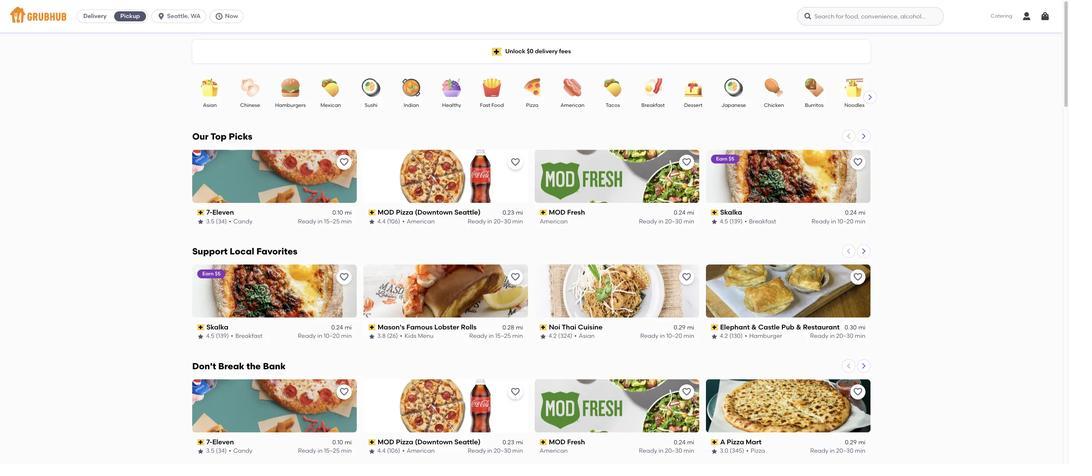 Task type: vqa. For each thing, say whether or not it's contained in the screenshot.
Dinner, in the left bottom of the page
no



Task type: describe. For each thing, give the bounding box(es) containing it.
mod fresh logo image for don't break the bank
[[535, 380, 700, 433]]

7-eleven logo image for don't break the bank
[[192, 380, 357, 433]]

1 vertical spatial 4.5 (139)
[[206, 333, 229, 340]]

save this restaurant button for mason's famous lobster rolls logo
[[508, 270, 523, 285]]

mod for subscription pass image related to mod pizza (downtown seattle) logo for don't break the bank
[[378, 439, 395, 447]]

support
[[192, 247, 228, 257]]

restaurant
[[803, 324, 840, 332]]

in for noi thai cuisine logo
[[660, 333, 665, 340]]

rolls
[[461, 324, 477, 332]]

fast food image
[[478, 79, 507, 97]]

grubhub plus flag logo image
[[492, 48, 502, 56]]

3.5 for our
[[206, 218, 215, 225]]

noi thai cuisine logo image
[[535, 265, 700, 318]]

burritos
[[806, 102, 824, 108]]

pickup
[[120, 13, 140, 20]]

delivery
[[83, 13, 107, 20]]

a pizza mart logo image
[[706, 380, 871, 433]]

our
[[192, 131, 209, 142]]

0.24 for mod fresh logo corresponding to our top picks
[[674, 210, 686, 217]]

mexican image
[[316, 79, 346, 97]]

catering
[[991, 13, 1013, 19]]

mexican
[[321, 102, 341, 108]]

2 horizontal spatial 10–20
[[838, 218, 854, 225]]

save this restaurant button for our top picks '7-eleven logo'
[[337, 155, 352, 170]]

0 horizontal spatial skalka
[[207, 324, 229, 332]]

in for a pizza mart logo
[[830, 448, 835, 455]]

pub
[[782, 324, 795, 332]]

in for don't break the bank's '7-eleven logo'
[[318, 448, 323, 455]]

cuisine
[[578, 324, 603, 332]]

noodles image
[[840, 79, 870, 97]]

save this restaurant button for elephant & castle pub & restaurant logo
[[851, 270, 866, 285]]

0.24 for right skalka logo
[[846, 210, 857, 217]]

mod pizza (downtown seattle) for our top picks
[[378, 209, 481, 217]]

mason's
[[378, 324, 405, 332]]

mod pizza (downtown seattle) for don't break the bank
[[378, 439, 481, 447]]

dessert
[[685, 102, 703, 108]]

mod fresh for don't break the bank
[[549, 439, 585, 447]]

american image
[[558, 79, 588, 97]]

0.10 for don't break the bank
[[333, 440, 343, 447]]

bank
[[263, 362, 286, 372]]

chinese image
[[236, 79, 265, 97]]

(106) for don't break the bank
[[387, 448, 400, 455]]

(130)
[[730, 333, 743, 340]]

save this restaurant image for mod pizza (downtown seattle) logo for don't break the bank
[[511, 388, 521, 398]]

elephant & castle pub & restaurant
[[721, 324, 840, 332]]

4.2 for elephant & castle pub & restaurant
[[720, 333, 728, 340]]

seattle, wa
[[167, 13, 201, 20]]

4.4 for don't break the bank
[[378, 448, 386, 455]]

(139) for right skalka logo
[[730, 218, 743, 225]]

breakfast for right skalka logo
[[750, 218, 777, 225]]

caret right icon image for support local favorites
[[861, 248, 868, 255]]

chicken
[[765, 102, 785, 108]]

0.23 mi for don't break the bank
[[503, 440, 523, 447]]

subscription pass image for 7-eleven
[[197, 440, 205, 446]]

4.2 for noi thai cuisine
[[549, 333, 557, 340]]

7-eleven for break
[[207, 439, 234, 447]]

unlock
[[506, 48, 526, 55]]

save this restaurant image for mod pizza (downtown seattle) logo for our top picks
[[511, 158, 521, 168]]

1 horizontal spatial $5
[[729, 156, 735, 162]]

save this restaurant button for mod fresh logo related to don't break the bank
[[680, 385, 695, 400]]

support local favorites
[[192, 247, 298, 257]]

subscription pass image for mod fresh logo corresponding to our top picks
[[540, 210, 548, 216]]

fast
[[480, 102, 491, 108]]

now
[[225, 13, 238, 20]]

hamburger
[[750, 333, 783, 340]]

mod for mod pizza (downtown seattle) logo for our top picks's subscription pass image
[[378, 209, 395, 217]]

4.5 for subscription pass icon associated with skalka
[[206, 333, 215, 340]]

top
[[211, 131, 227, 142]]

• american for our top picks
[[403, 218, 435, 225]]

0.23 for our top picks
[[503, 210, 515, 217]]

pickup button
[[113, 10, 148, 23]]

subscription pass image for mod fresh logo related to don't break the bank
[[540, 440, 548, 446]]

1 vertical spatial 15–25
[[496, 333, 511, 340]]

4.2 (324)
[[549, 333, 573, 340]]

ready in 15–25 min for our top picks
[[298, 218, 352, 225]]

0 horizontal spatial skalka logo image
[[192, 265, 357, 318]]

1 & from the left
[[752, 324, 757, 332]]

3.0
[[720, 448, 729, 455]]

now button
[[210, 10, 247, 23]]

• asian
[[575, 333, 595, 340]]

asian image
[[195, 79, 225, 97]]

mart
[[746, 439, 762, 447]]

hamburgers
[[275, 102, 306, 108]]

mod pizza (downtown seattle) logo image for our top picks
[[364, 150, 528, 203]]

noi
[[549, 324, 561, 332]]

candy for the
[[233, 448, 253, 455]]

seattle,
[[167, 13, 189, 20]]

local
[[230, 247, 254, 257]]

0.10 mi for don't break the bank
[[333, 440, 352, 447]]

earn for the leftmost skalka logo
[[202, 271, 214, 277]]

3.8
[[378, 333, 386, 340]]

0.29 for noi thai cuisine
[[674, 325, 686, 332]]

(345)
[[730, 448, 745, 455]]

1 vertical spatial • breakfast
[[231, 333, 263, 340]]

15–25 for our top picks
[[324, 218, 340, 225]]

Search for food, convenience, alcohol... search field
[[798, 7, 945, 26]]

eleven for break
[[213, 439, 234, 447]]

4.4 (106) for don't break the bank
[[378, 448, 400, 455]]

don't
[[192, 362, 216, 372]]

1 horizontal spatial skalka logo image
[[706, 150, 871, 203]]

hamburgers image
[[276, 79, 305, 97]]

food
[[492, 102, 504, 108]]

save this restaurant image for elephant & castle pub & restaurant logo
[[853, 273, 864, 283]]

• candy for the
[[229, 448, 253, 455]]

mason's famous lobster rolls
[[378, 324, 477, 332]]

• hamburger
[[745, 333, 783, 340]]

delivery button
[[77, 10, 113, 23]]

save this restaurant image for our top picks '7-eleven logo'
[[339, 158, 349, 168]]

3.5 (34) for break
[[206, 448, 227, 455]]

catering button
[[985, 7, 1019, 26]]

(34) for top
[[216, 218, 227, 225]]

picks
[[229, 131, 253, 142]]

0 vertical spatial breakfast
[[642, 102, 665, 108]]

tacos image
[[599, 79, 628, 97]]

2 & from the left
[[797, 324, 802, 332]]

indian image
[[397, 79, 426, 97]]

subscription pass image for right skalka logo
[[712, 210, 719, 216]]

0 horizontal spatial 10–20
[[324, 333, 340, 340]]

don't break the bank
[[192, 362, 286, 372]]

sushi image
[[357, 79, 386, 97]]

3.5 for don't
[[206, 448, 215, 455]]

ready in 15–25 min for don't break the bank
[[298, 448, 352, 455]]

4.5 for subscription pass image associated with right skalka logo
[[720, 218, 729, 225]]

0.24 mi for mod fresh logo corresponding to our top picks
[[674, 210, 695, 217]]



Task type: locate. For each thing, give the bounding box(es) containing it.
0 vertical spatial 0.29 mi
[[674, 325, 695, 332]]

0 vertical spatial mod fresh logo image
[[535, 150, 700, 203]]

in for mod pizza (downtown seattle) logo for our top picks
[[488, 218, 493, 225]]

4.2
[[549, 333, 557, 340], [720, 333, 728, 340]]

• breakfast
[[745, 218, 777, 225], [231, 333, 263, 340]]

3 caret left icon image from the top
[[846, 363, 853, 370]]

save this restaurant button for mod fresh logo corresponding to our top picks
[[680, 155, 695, 170]]

1 vertical spatial $5
[[215, 271, 221, 277]]

1 vertical spatial ready in 15–25 min
[[470, 333, 523, 340]]

a pizza mart
[[721, 439, 762, 447]]

japanese
[[722, 102, 746, 108]]

2 0.23 from the top
[[503, 440, 515, 447]]

2 3.5 (34) from the top
[[206, 448, 227, 455]]

15–25 for don't break the bank
[[324, 448, 340, 455]]

0 horizontal spatial breakfast
[[235, 333, 263, 340]]

1 vertical spatial 0.10 mi
[[333, 440, 352, 447]]

1 vertical spatial (139)
[[216, 333, 229, 340]]

7- for our
[[207, 209, 213, 217]]

chicken image
[[760, 79, 789, 97]]

asian down asian image
[[203, 102, 217, 108]]

1 mod pizza (downtown seattle) from the top
[[378, 209, 481, 217]]

4.2 (130)
[[720, 333, 743, 340]]

0.24
[[674, 210, 686, 217], [846, 210, 857, 217], [331, 325, 343, 332], [674, 440, 686, 447]]

2 (106) from the top
[[387, 448, 400, 455]]

0 vertical spatial 15–25
[[324, 218, 340, 225]]

earn $5
[[717, 156, 735, 162], [202, 271, 221, 277]]

delivery
[[535, 48, 558, 55]]

save this restaurant image
[[682, 158, 692, 168], [853, 158, 864, 168], [339, 273, 349, 283], [682, 273, 692, 283], [339, 388, 349, 398], [682, 388, 692, 398]]

1 vertical spatial candy
[[233, 448, 253, 455]]

ready in 10–20 min for right skalka logo
[[812, 218, 866, 225]]

1 vertical spatial breakfast
[[750, 218, 777, 225]]

2 • candy from the top
[[229, 448, 253, 455]]

caret left icon image for our top picks
[[846, 133, 853, 140]]

• american
[[403, 218, 435, 225], [403, 448, 435, 455]]

0 vertical spatial 4.4 (106)
[[378, 218, 400, 225]]

2 (downtown from the top
[[415, 439, 453, 447]]

main navigation navigation
[[0, 0, 1063, 33]]

seattle)
[[455, 209, 481, 217], [455, 439, 481, 447]]

15–25
[[324, 218, 340, 225], [496, 333, 511, 340], [324, 448, 340, 455]]

1 candy from the top
[[233, 218, 253, 225]]

dessert image
[[679, 79, 709, 97]]

1 horizontal spatial asian
[[579, 333, 595, 340]]

1 vertical spatial asian
[[579, 333, 595, 340]]

elephant
[[721, 324, 750, 332]]

in for mod pizza (downtown seattle) logo for don't break the bank
[[488, 448, 493, 455]]

2 mod pizza (downtown seattle) from the top
[[378, 439, 481, 447]]

0 horizontal spatial • breakfast
[[231, 333, 263, 340]]

save this restaurant button for noi thai cuisine logo
[[680, 270, 695, 285]]

min
[[341, 218, 352, 225], [513, 218, 523, 225], [684, 218, 695, 225], [855, 218, 866, 225], [341, 333, 352, 340], [513, 333, 523, 340], [684, 333, 695, 340], [855, 333, 866, 340], [341, 448, 352, 455], [513, 448, 523, 455], [684, 448, 695, 455], [855, 448, 866, 455]]

0 horizontal spatial &
[[752, 324, 757, 332]]

indian
[[404, 102, 419, 108]]

(34) for break
[[216, 448, 227, 455]]

0 vertical spatial 4.5 (139)
[[720, 218, 743, 225]]

1 vertical spatial 7-eleven
[[207, 439, 234, 447]]

japanese image
[[719, 79, 749, 97]]

20–30
[[494, 218, 511, 225], [665, 218, 683, 225], [837, 333, 854, 340], [494, 448, 511, 455], [665, 448, 683, 455], [837, 448, 854, 455]]

subscription pass image for our top picks '7-eleven logo'
[[197, 210, 205, 216]]

1 0.23 from the top
[[503, 210, 515, 217]]

2 mod fresh from the top
[[549, 439, 585, 447]]

7-eleven logo image for our top picks
[[192, 150, 357, 203]]

save this restaurant button
[[337, 155, 352, 170], [508, 155, 523, 170], [680, 155, 695, 170], [851, 155, 866, 170], [337, 270, 352, 285], [508, 270, 523, 285], [680, 270, 695, 285], [851, 270, 866, 285], [337, 385, 352, 400], [508, 385, 523, 400], [680, 385, 695, 400], [851, 385, 866, 400]]

0.24 mi for right skalka logo
[[846, 210, 866, 217]]

1 • american from the top
[[403, 218, 435, 225]]

0 vertical spatial $5
[[729, 156, 735, 162]]

mod
[[378, 209, 395, 217], [549, 209, 566, 217], [378, 439, 395, 447], [549, 439, 566, 447]]

•
[[229, 218, 231, 225], [403, 218, 405, 225], [745, 218, 747, 225], [231, 333, 233, 340], [400, 333, 403, 340], [575, 333, 577, 340], [745, 333, 748, 340], [229, 448, 231, 455], [403, 448, 405, 455], [747, 448, 749, 455]]

mod fresh logo image for our top picks
[[535, 150, 700, 203]]

0.23 mi for our top picks
[[503, 210, 523, 217]]

0.29 mi for noi thai cuisine
[[674, 325, 695, 332]]

1 horizontal spatial 0.29 mi
[[846, 440, 866, 447]]

mod pizza (downtown seattle) logo image
[[364, 150, 528, 203], [364, 380, 528, 433]]

7-eleven logo image
[[192, 150, 357, 203], [192, 380, 357, 433]]

0 vertical spatial asian
[[203, 102, 217, 108]]

sushi
[[365, 102, 378, 108]]

1 vertical spatial mod fresh
[[549, 439, 585, 447]]

1 vertical spatial • candy
[[229, 448, 253, 455]]

castle
[[759, 324, 780, 332]]

breakfast for the leftmost skalka logo
[[235, 333, 263, 340]]

subscription pass image for mod pizza (downtown seattle) logo for our top picks
[[369, 210, 376, 216]]

0 vertical spatial • candy
[[229, 218, 253, 225]]

4.5 (139)
[[720, 218, 743, 225], [206, 333, 229, 340]]

noodles
[[845, 102, 865, 108]]

• candy for picks
[[229, 218, 253, 225]]

asian
[[203, 102, 217, 108], [579, 333, 595, 340]]

1 horizontal spatial 4.5 (139)
[[720, 218, 743, 225]]

1 mod pizza (downtown seattle) logo image from the top
[[364, 150, 528, 203]]

in for the leftmost skalka logo
[[318, 333, 323, 340]]

1 fresh from the top
[[568, 209, 585, 217]]

wa
[[191, 13, 201, 20]]

0 horizontal spatial 4.2
[[549, 333, 557, 340]]

mod pizza (downtown seattle) logo image for don't break the bank
[[364, 380, 528, 433]]

1 vertical spatial earn $5
[[202, 271, 221, 277]]

1 horizontal spatial earn $5
[[717, 156, 735, 162]]

mod for mod fresh logo corresponding to our top picks subscription pass image
[[549, 209, 566, 217]]

mod fresh for our top picks
[[549, 209, 585, 217]]

2 seattle) from the top
[[455, 439, 481, 447]]

7-eleven for top
[[207, 209, 234, 217]]

2 mod fresh logo image from the top
[[535, 380, 700, 433]]

our top picks
[[192, 131, 253, 142]]

fresh for our top picks
[[568, 209, 585, 217]]

mod pizza (downtown seattle)
[[378, 209, 481, 217], [378, 439, 481, 447]]

elephant & castle pub & restaurant logo image
[[706, 265, 871, 318]]

earn for right skalka logo
[[717, 156, 728, 162]]

1 vertical spatial mod fresh logo image
[[535, 380, 700, 433]]

0.23
[[503, 210, 515, 217], [503, 440, 515, 447]]

0 horizontal spatial 0.29
[[674, 325, 686, 332]]

1 vertical spatial skalka logo image
[[192, 265, 357, 318]]

3.8 (26)
[[378, 333, 398, 340]]

subscription pass image for elephant & castle pub & restaurant logo
[[712, 325, 719, 331]]

1 horizontal spatial 0.29
[[846, 440, 857, 447]]

(106)
[[387, 218, 400, 225], [387, 448, 400, 455]]

7- for don't
[[207, 439, 213, 447]]

caret right icon image for our top picks
[[861, 133, 868, 140]]

1 vertical spatial (106)
[[387, 448, 400, 455]]

(139) for the leftmost skalka logo
[[216, 333, 229, 340]]

&
[[752, 324, 757, 332], [797, 324, 802, 332]]

fast food
[[480, 102, 504, 108]]

3.5 (34) for top
[[206, 218, 227, 225]]

1 vertical spatial mod pizza (downtown seattle) logo image
[[364, 380, 528, 433]]

0 vertical spatial skalka
[[721, 209, 743, 217]]

svg image
[[1041, 11, 1051, 21]]

save this restaurant image for a pizza mart logo
[[853, 388, 864, 398]]

in for mod fresh logo related to don't break the bank
[[659, 448, 664, 455]]

1 caret left icon image from the top
[[846, 133, 853, 140]]

1 horizontal spatial breakfast
[[642, 102, 665, 108]]

mason's famous lobster rolls logo image
[[364, 265, 528, 318]]

1 vertical spatial 4.4 (106)
[[378, 448, 400, 455]]

seattle) for don't break the bank
[[455, 439, 481, 447]]

& right 'pub'
[[797, 324, 802, 332]]

0 vertical spatial • breakfast
[[745, 218, 777, 225]]

• pizza
[[747, 448, 766, 455]]

in for our top picks '7-eleven logo'
[[318, 218, 323, 225]]

2 vertical spatial breakfast
[[235, 333, 263, 340]]

0 vertical spatial (106)
[[387, 218, 400, 225]]

(324)
[[559, 333, 573, 340]]

1 horizontal spatial earn
[[717, 156, 728, 162]]

4.5
[[720, 218, 729, 225], [206, 333, 215, 340]]

1 vertical spatial caret left icon image
[[846, 248, 853, 255]]

1 horizontal spatial 10–20
[[667, 333, 683, 340]]

subscription pass image for a pizza mart logo
[[712, 440, 719, 446]]

in
[[318, 218, 323, 225], [488, 218, 493, 225], [659, 218, 664, 225], [832, 218, 837, 225], [318, 333, 323, 340], [489, 333, 494, 340], [660, 333, 665, 340], [830, 333, 835, 340], [318, 448, 323, 455], [488, 448, 493, 455], [659, 448, 664, 455], [830, 448, 835, 455]]

3.0 (345)
[[720, 448, 745, 455]]

save this restaurant button for mod pizza (downtown seattle) logo for don't break the bank
[[508, 385, 523, 400]]

fresh
[[568, 209, 585, 217], [568, 439, 585, 447]]

1 horizontal spatial (139)
[[730, 218, 743, 225]]

2 4.2 from the left
[[720, 333, 728, 340]]

0 vertical spatial (139)
[[730, 218, 743, 225]]

mod fresh
[[549, 209, 585, 217], [549, 439, 585, 447]]

0 vertical spatial 7-eleven logo image
[[192, 150, 357, 203]]

4.2 left (130)
[[720, 333, 728, 340]]

1 eleven from the top
[[213, 209, 234, 217]]

1 horizontal spatial 4.2
[[720, 333, 728, 340]]

0.29 mi for a pizza mart
[[846, 440, 866, 447]]

0.28
[[503, 325, 515, 332]]

1 vertical spatial 7-eleven logo image
[[192, 380, 357, 433]]

2 0.23 mi from the top
[[503, 440, 523, 447]]

menu
[[418, 333, 434, 340]]

2 4.4 (106) from the top
[[378, 448, 400, 455]]

lobster
[[435, 324, 460, 332]]

subscription pass image
[[197, 325, 205, 331], [369, 325, 376, 331], [540, 325, 548, 331], [197, 440, 205, 446]]

subscription pass image for skalka
[[197, 325, 205, 331]]

0.24 mi for mod fresh logo related to don't break the bank
[[674, 440, 695, 447]]

seattle) for our top picks
[[455, 209, 481, 217]]

subscription pass image for mod pizza (downtown seattle) logo for don't break the bank
[[369, 440, 376, 446]]

a
[[721, 439, 726, 447]]

skalka logo image
[[706, 150, 871, 203], [192, 265, 357, 318]]

0 vertical spatial 3.5 (34)
[[206, 218, 227, 225]]

0 vertical spatial 7-
[[207, 209, 213, 217]]

1 7-eleven from the top
[[207, 209, 234, 217]]

chinese
[[240, 102, 260, 108]]

break
[[218, 362, 245, 372]]

caret left icon image for support local favorites
[[846, 248, 853, 255]]

eleven
[[213, 209, 234, 217], [213, 439, 234, 447]]

0.29
[[674, 325, 686, 332], [846, 440, 857, 447]]

eleven for top
[[213, 209, 234, 217]]

0.24 mi for the leftmost skalka logo
[[331, 325, 352, 332]]

0 horizontal spatial earn
[[202, 271, 214, 277]]

pizza
[[526, 102, 539, 108], [396, 209, 414, 217], [396, 439, 414, 447], [727, 439, 745, 447], [751, 448, 766, 455]]

3.5 (34)
[[206, 218, 227, 225], [206, 448, 227, 455]]

healthy
[[442, 102, 461, 108]]

2 vertical spatial 15–25
[[324, 448, 340, 455]]

0 vertical spatial (downtown
[[415, 209, 453, 217]]

1 vertical spatial 3.5
[[206, 448, 215, 455]]

(downtown for don't break the bank
[[415, 439, 453, 447]]

earn
[[717, 156, 728, 162], [202, 271, 214, 277]]

2 4.4 from the top
[[378, 448, 386, 455]]

1 (downtown from the top
[[415, 209, 453, 217]]

0 vertical spatial • american
[[403, 218, 435, 225]]

1 3.5 from the top
[[206, 218, 215, 225]]

breakfast
[[642, 102, 665, 108], [750, 218, 777, 225], [235, 333, 263, 340]]

0.30 mi
[[845, 325, 866, 332]]

noi thai cuisine
[[549, 324, 603, 332]]

1 4.4 from the top
[[378, 218, 386, 225]]

pizza image
[[518, 79, 547, 97]]

2 3.5 from the top
[[206, 448, 215, 455]]

fresh for don't break the bank
[[568, 439, 585, 447]]

0 vertical spatial (34)
[[216, 218, 227, 225]]

4.4 (106) for our top picks
[[378, 218, 400, 225]]

mod for subscription pass image for mod fresh logo related to don't break the bank
[[549, 439, 566, 447]]

(106) for our top picks
[[387, 218, 400, 225]]

breakfast image
[[639, 79, 668, 97]]

4.4 (106)
[[378, 218, 400, 225], [378, 448, 400, 455]]

0 vertical spatial 0.10
[[333, 210, 343, 217]]

1 vertical spatial • american
[[403, 448, 435, 455]]

1 horizontal spatial skalka
[[721, 209, 743, 217]]

in for mason's famous lobster rolls logo
[[489, 333, 494, 340]]

0 horizontal spatial asian
[[203, 102, 217, 108]]

ready in 20–30 min
[[468, 218, 523, 225], [639, 218, 695, 225], [811, 333, 866, 340], [468, 448, 523, 455], [639, 448, 695, 455], [811, 448, 866, 455]]

1 mod fresh from the top
[[549, 209, 585, 217]]

burritos image
[[800, 79, 830, 97]]

1 horizontal spatial ready in 10–20 min
[[641, 333, 695, 340]]

1 vertical spatial 0.29 mi
[[846, 440, 866, 447]]

4.4 for our top picks
[[378, 218, 386, 225]]

1 seattle) from the top
[[455, 209, 481, 217]]

1 vertical spatial eleven
[[213, 439, 234, 447]]

0.10
[[333, 210, 343, 217], [333, 440, 343, 447]]

save this restaurant button for mod pizza (downtown seattle) logo for our top picks
[[508, 155, 523, 170]]

(139)
[[730, 218, 743, 225], [216, 333, 229, 340]]

(26)
[[387, 333, 398, 340]]

0 horizontal spatial earn $5
[[202, 271, 221, 277]]

candy
[[233, 218, 253, 225], [233, 448, 253, 455]]

1 vertical spatial (34)
[[216, 448, 227, 455]]

0.28 mi
[[503, 325, 523, 332]]

1 4.2 from the left
[[549, 333, 557, 340]]

0 vertical spatial 0.10 mi
[[333, 210, 352, 217]]

2 mod pizza (downtown seattle) logo image from the top
[[364, 380, 528, 433]]

skalka
[[721, 209, 743, 217], [207, 324, 229, 332]]

healthy image
[[437, 79, 467, 97]]

• kids menu
[[400, 333, 434, 340]]

0.10 for our top picks
[[333, 210, 343, 217]]

subscription pass image for mason's famous lobster rolls
[[369, 325, 376, 331]]

1 (106) from the top
[[387, 218, 400, 225]]

1 vertical spatial 0.29
[[846, 440, 857, 447]]

subscription pass image for noi thai cuisine
[[540, 325, 548, 331]]

4.2 down 'noi'
[[549, 333, 557, 340]]

1 (34) from the top
[[216, 218, 227, 225]]

2 eleven from the top
[[213, 439, 234, 447]]

save this restaurant image
[[339, 158, 349, 168], [511, 158, 521, 168], [511, 273, 521, 283], [853, 273, 864, 283], [511, 388, 521, 398], [853, 388, 864, 398]]

1 horizontal spatial 4.5
[[720, 218, 729, 225]]

1 vertical spatial skalka
[[207, 324, 229, 332]]

1 vertical spatial 0.23 mi
[[503, 440, 523, 447]]

0 horizontal spatial ready in 10–20 min
[[298, 333, 352, 340]]

0 vertical spatial 4.5
[[720, 218, 729, 225]]

tacos
[[606, 102, 620, 108]]

2 7- from the top
[[207, 439, 213, 447]]

in for mod fresh logo corresponding to our top picks
[[659, 218, 664, 225]]

2 fresh from the top
[[568, 439, 585, 447]]

0 horizontal spatial 4.5 (139)
[[206, 333, 229, 340]]

in for elephant & castle pub & restaurant logo
[[830, 333, 835, 340]]

1 0.10 mi from the top
[[333, 210, 352, 217]]

1 7- from the top
[[207, 209, 213, 217]]

0 vertical spatial skalka logo image
[[706, 150, 871, 203]]

svg image inside seattle, wa button
[[157, 12, 166, 21]]

thai
[[562, 324, 577, 332]]

0 vertical spatial 3.5
[[206, 218, 215, 225]]

2 7-eleven from the top
[[207, 439, 234, 447]]

10–20
[[838, 218, 854, 225], [324, 333, 340, 340], [667, 333, 683, 340]]

caret left icon image
[[846, 133, 853, 140], [846, 248, 853, 255], [846, 363, 853, 370]]

the
[[247, 362, 261, 372]]

fees
[[559, 48, 571, 55]]

2 caret left icon image from the top
[[846, 248, 853, 255]]

0 vertical spatial earn
[[717, 156, 728, 162]]

save this restaurant button for a pizza mart logo
[[851, 385, 866, 400]]

0.23 for don't break the bank
[[503, 440, 515, 447]]

0.23 mi
[[503, 210, 523, 217], [503, 440, 523, 447]]

star icon image
[[197, 219, 204, 225], [369, 219, 375, 225], [712, 219, 718, 225], [197, 334, 204, 340], [369, 334, 375, 340], [540, 334, 547, 340], [712, 334, 718, 340], [197, 449, 204, 456], [369, 449, 375, 456], [712, 449, 718, 456]]

unlock $0 delivery fees
[[506, 48, 571, 55]]

candy for picks
[[233, 218, 253, 225]]

0.24 mi
[[674, 210, 695, 217], [846, 210, 866, 217], [331, 325, 352, 332], [674, 440, 695, 447]]

1 vertical spatial 0.23
[[503, 440, 515, 447]]

$0
[[527, 48, 534, 55]]

0 horizontal spatial (139)
[[216, 333, 229, 340]]

2 7-eleven logo image from the top
[[192, 380, 357, 433]]

svg image
[[1022, 11, 1032, 21], [157, 12, 166, 21], [215, 12, 223, 21], [804, 12, 813, 21]]

1 horizontal spatial • breakfast
[[745, 218, 777, 225]]

(downtown for our top picks
[[415, 209, 453, 217]]

0.30
[[845, 325, 857, 332]]

1 vertical spatial earn
[[202, 271, 214, 277]]

1 mod fresh logo image from the top
[[535, 150, 700, 203]]

caret right icon image
[[867, 94, 874, 101], [861, 133, 868, 140], [861, 248, 868, 255], [861, 363, 868, 370]]

subscription pass image
[[197, 210, 205, 216], [369, 210, 376, 216], [540, 210, 548, 216], [712, 210, 719, 216], [712, 325, 719, 331], [369, 440, 376, 446], [540, 440, 548, 446], [712, 440, 719, 446]]

caret right icon image for don't break the bank
[[861, 363, 868, 370]]

• american for don't break the bank
[[403, 448, 435, 455]]

famous
[[407, 324, 433, 332]]

seattle, wa button
[[152, 10, 210, 23]]

save this restaurant image for mason's famous lobster rolls logo
[[511, 273, 521, 283]]

1 3.5 (34) from the top
[[206, 218, 227, 225]]

2 horizontal spatial breakfast
[[750, 218, 777, 225]]

0 vertical spatial 0.23 mi
[[503, 210, 523, 217]]

0 vertical spatial caret left icon image
[[846, 133, 853, 140]]

mi
[[345, 210, 352, 217], [516, 210, 523, 217], [688, 210, 695, 217], [859, 210, 866, 217], [345, 325, 352, 332], [516, 325, 523, 332], [688, 325, 695, 332], [859, 325, 866, 332], [345, 440, 352, 447], [516, 440, 523, 447], [688, 440, 695, 447], [859, 440, 866, 447]]

favorites
[[257, 247, 298, 257]]

2 candy from the top
[[233, 448, 253, 455]]

1 vertical spatial seattle)
[[455, 439, 481, 447]]

2 0.10 mi from the top
[[333, 440, 352, 447]]

0.10 mi
[[333, 210, 352, 217], [333, 440, 352, 447]]

1 vertical spatial 4.5
[[206, 333, 215, 340]]

0 vertical spatial mod pizza (downtown seattle)
[[378, 209, 481, 217]]

svg image inside now button
[[215, 12, 223, 21]]

& up • hamburger
[[752, 324, 757, 332]]

ready in 10–20 min for noi thai cuisine logo
[[641, 333, 695, 340]]

0 vertical spatial ready in 15–25 min
[[298, 218, 352, 225]]

mod fresh logo image
[[535, 150, 700, 203], [535, 380, 700, 433]]

kids
[[405, 333, 417, 340]]

0.29 for a pizza mart
[[846, 440, 857, 447]]

1 7-eleven logo image from the top
[[192, 150, 357, 203]]

caret left icon image for don't break the bank
[[846, 363, 853, 370]]

2 (34) from the top
[[216, 448, 227, 455]]

0 vertical spatial mod fresh
[[549, 209, 585, 217]]

1 • candy from the top
[[229, 218, 253, 225]]

0 vertical spatial fresh
[[568, 209, 585, 217]]

ready in 15–25 min
[[298, 218, 352, 225], [470, 333, 523, 340], [298, 448, 352, 455]]

1 0.10 from the top
[[333, 210, 343, 217]]

0 horizontal spatial 0.29 mi
[[674, 325, 695, 332]]

asian down the cuisine
[[579, 333, 595, 340]]

2 horizontal spatial ready in 10–20 min
[[812, 218, 866, 225]]

2 0.10 from the top
[[333, 440, 343, 447]]

2 vertical spatial caret left icon image
[[846, 363, 853, 370]]

0 vertical spatial earn $5
[[717, 156, 735, 162]]

1 4.4 (106) from the top
[[378, 218, 400, 225]]

0 vertical spatial eleven
[[213, 209, 234, 217]]

0.24 for mod fresh logo related to don't break the bank
[[674, 440, 686, 447]]

1 0.23 mi from the top
[[503, 210, 523, 217]]

0 vertical spatial 7-eleven
[[207, 209, 234, 217]]

2 • american from the top
[[403, 448, 435, 455]]



